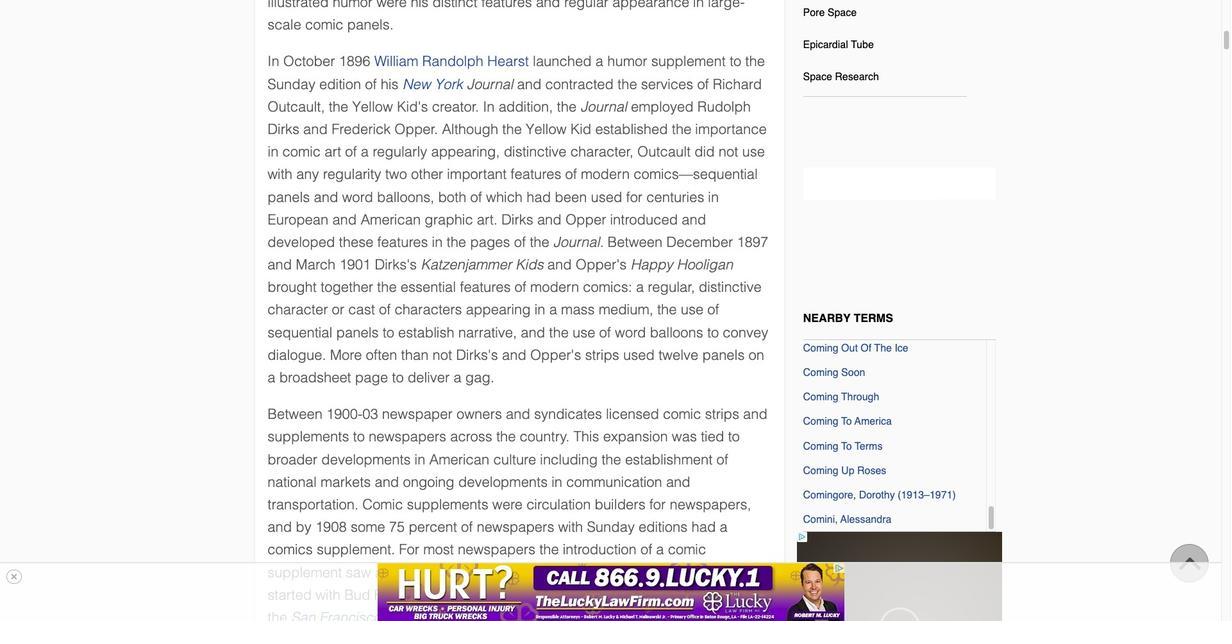 Task type: locate. For each thing, give the bounding box(es) containing it.
dirks right art.
[[502, 212, 534, 228]]

panels down cast
[[337, 324, 379, 340]]

1 horizontal spatial yellow
[[526, 121, 567, 137]]

modern down character,
[[581, 166, 630, 182]]

1 horizontal spatial developments
[[459, 474, 548, 490]]

1 vertical spatial in
[[483, 99, 495, 115]]

1 vertical spatial american
[[430, 451, 490, 467]]

1 horizontal spatial journal
[[581, 99, 627, 115]]

a down dialogue.
[[268, 370, 276, 386]]

to up richard
[[730, 53, 742, 70]]

1 coming from the top
[[804, 343, 839, 354]]

yellow for kid's
[[352, 99, 393, 115]]

the down edition
[[329, 99, 349, 115]]

0 vertical spatial strips
[[585, 347, 620, 363]]

of up been
[[566, 166, 577, 182]]

coming up coming through link
[[804, 367, 839, 379]]

addition,
[[499, 99, 553, 115]]

1 vertical spatial for
[[650, 497, 666, 513]]

for up editions
[[650, 497, 666, 513]]

together
[[321, 279, 373, 295]]

supplement
[[652, 53, 726, 70], [268, 564, 342, 580]]

between for 1900-
[[268, 406, 323, 422]]

research
[[836, 71, 880, 83]]

the down mass
[[549, 324, 569, 340]]

and down the
[[466, 587, 490, 603]]

1 vertical spatial between
[[268, 406, 323, 422]]

a left "humor"
[[596, 53, 604, 70]]

panels down the convey
[[703, 347, 745, 363]]

established
[[596, 121, 668, 137]]

0 horizontal spatial developments
[[322, 451, 411, 467]]

1 vertical spatial which
[[716, 564, 753, 580]]

1 vertical spatial had
[[692, 519, 716, 535]]

between for december
[[608, 234, 663, 250]]

comic inside employed rudolph dirks and frederick opper. although the yellow kid established the importance in comic art of a regularly appearing, distinctive character, outcault did not use with any regularity two other important features of modern comics—sequential panels and word balloons, both of which had been used for centuries in european and american graphic art. dirks and opper introduced and developed these features in the pages of the
[[283, 144, 321, 160]]

terms
[[854, 311, 894, 324]]

5 coming from the top
[[804, 441, 839, 452]]

to up "coming to terms" link
[[842, 416, 853, 428]]

country.
[[520, 429, 570, 445]]

appearing
[[466, 302, 531, 318]]

0 vertical spatial newspapers
[[369, 429, 447, 445]]

between inside "between 1900-03 newspaper owners and syndicates licensed comic strips and supplements to newspapers across the country. this expansion was tied to broader developments in american culture including the establishment of national markets and ongoing developments in communication and transportation. comic supplements were circulation builders for newspapers, and by 1908 some 75 percent of newspapers with sunday editions had a comics supplement. for most newspapers the introduction of a comic supplement saw a rise in sales. the development of daily comic strips, which started with bud fischer's"
[[268, 406, 323, 422]]

supplements up broader
[[268, 429, 349, 445]]

0 horizontal spatial panels
[[268, 189, 310, 205]]

0 vertical spatial developments
[[322, 451, 411, 467]]

coming up "coming soon" link
[[804, 343, 839, 354]]

of up kids
[[514, 234, 526, 250]]

coming down coming soon
[[804, 392, 839, 403]]

character,
[[571, 144, 634, 160]]

opper's down mass
[[531, 347, 582, 363]]

had inside "between 1900-03 newspaper owners and syndicates licensed comic strips and supplements to newspapers across the country. this expansion was tied to broader developments in american culture including the establishment of national markets and ongoing developments in communication and transportation. comic supplements were circulation builders for newspapers, and by 1908 some 75 percent of newspapers with sunday editions had a comics supplement. for most newspapers the introduction of a comic supplement saw a rise in sales. the development of daily comic strips, which started with bud fischer's"
[[692, 519, 716, 535]]

0 horizontal spatial which
[[486, 189, 523, 205]]

between inside between december 1897 and march 1901 dirks's
[[608, 234, 663, 250]]

dirks's up the essential at the top of page
[[375, 257, 417, 273]]

0 horizontal spatial in
[[268, 53, 280, 70]]

between down 'broadsheet'
[[268, 406, 323, 422]]

to left the convey
[[708, 324, 719, 340]]

1 horizontal spatial not
[[719, 144, 739, 160]]

1 horizontal spatial used
[[624, 347, 655, 363]]

1 vertical spatial used
[[624, 347, 655, 363]]

1 vertical spatial strips
[[706, 406, 740, 422]]

0 horizontal spatial dirks
[[268, 121, 300, 137]]

0 vertical spatial not
[[719, 144, 739, 160]]

and up the art
[[304, 121, 328, 137]]

coming out of the ice
[[804, 343, 909, 354]]

strips inside "between 1900-03 newspaper owners and syndicates licensed comic strips and supplements to newspapers across the country. this expansion was tied to broader developments in american culture including the establishment of national markets and ongoing developments in communication and transportation. comic supplements were circulation builders for newspapers, and by 1908 some 75 percent of newspapers with sunday editions had a comics supplement. for most newspapers the introduction of a comic supplement saw a rise in sales. the development of daily comic strips, which started with bud fischer's"
[[706, 406, 740, 422]]

culture
[[494, 451, 537, 467]]

started
[[268, 587, 312, 603]]

0 vertical spatial word
[[342, 189, 373, 205]]

coming out of the ice link
[[804, 339, 909, 355]]

0 vertical spatial used
[[591, 189, 623, 205]]

1 vertical spatial newspapers
[[477, 519, 555, 535]]

2 horizontal spatial use
[[743, 144, 765, 160]]

0 horizontal spatial supplements
[[268, 429, 349, 445]]

essential
[[401, 279, 456, 295]]

2 horizontal spatial panels
[[703, 347, 745, 363]]

panels up european
[[268, 189, 310, 205]]

0 horizontal spatial yellow
[[352, 99, 393, 115]]

coming up "coming to terms" link
[[804, 416, 839, 428]]

1 horizontal spatial use
[[681, 302, 704, 318]]

comingore, dorothy (1913–1971) link
[[804, 486, 957, 502]]

use down mass
[[573, 324, 596, 340]]

1 vertical spatial supplements
[[407, 497, 489, 513]]

1 horizontal spatial supplements
[[407, 497, 489, 513]]

word down medium,
[[615, 324, 646, 340]]

and contracted the services of richard outcault, the yellow kid's creator. in addition, the
[[268, 76, 762, 115]]

opper's inside brought together the essential features of modern comics: a regular, distinctive character or cast of characters appearing in a mass medium, the use of sequential panels to establish narrative, and the use of word balloons to convey dialogue. more often than not dirks's and opper's strips used twelve panels on a broadsheet page to deliver a gag.
[[531, 347, 582, 363]]

dirks's
[[375, 257, 417, 273], [456, 347, 498, 363]]

0 vertical spatial yellow
[[352, 99, 393, 115]]

katzenjammer kids and opper's happy hooligan
[[421, 257, 733, 273]]

0 vertical spatial between
[[608, 234, 663, 250]]

although
[[442, 121, 499, 137]]

1 vertical spatial not
[[433, 347, 452, 363]]

new york journal
[[403, 76, 514, 92]]

features up appearing
[[460, 279, 511, 295]]

published
[[551, 587, 614, 603]]

0 vertical spatial use
[[743, 144, 765, 160]]

1 horizontal spatial sunday
[[587, 519, 635, 535]]

0 horizontal spatial distinctive
[[504, 144, 567, 160]]

newspapers down the newspaper
[[369, 429, 447, 445]]

features down balloons,
[[378, 234, 428, 250]]

space research
[[804, 71, 880, 83]]

yellow inside and contracted the services of richard outcault, the yellow kid's creator. in addition, the
[[352, 99, 393, 115]]

1 vertical spatial use
[[681, 302, 704, 318]]

of
[[365, 76, 377, 92], [698, 76, 709, 92], [345, 144, 357, 160], [566, 166, 577, 182], [471, 189, 482, 205], [514, 234, 526, 250], [515, 279, 527, 295], [379, 302, 391, 318], [708, 302, 720, 318], [600, 324, 611, 340], [861, 343, 872, 354], [717, 451, 729, 467], [461, 519, 473, 535], [641, 542, 653, 558], [583, 564, 594, 580]]

1 vertical spatial dirks's
[[456, 347, 498, 363]]

1 horizontal spatial strips
[[706, 406, 740, 422]]

1 horizontal spatial had
[[692, 519, 716, 535]]

use
[[743, 144, 765, 160], [681, 302, 704, 318], [573, 324, 596, 340]]

1 horizontal spatial american
[[430, 451, 490, 467]]

word inside brought together the essential features of modern comics: a regular, distinctive character or cast of characters appearing in a mass medium, the use of sequential panels to establish narrative, and the use of word balloons to convey dialogue. more often than not dirks's and opper's strips used twelve panels on a broadsheet page to deliver a gag.
[[615, 324, 646, 340]]

used inside employed rudolph dirks and frederick opper. although the yellow kid established the importance in comic art of a regularly appearing, distinctive character, outcault did not use with any regularity two other important features of modern comics—sequential panels and word balloons, both of which had been used for centuries in european and american graphic art. dirks and opper introduced and developed these features in the pages of the
[[591, 189, 623, 205]]

services
[[641, 76, 694, 92]]

introduction
[[563, 542, 637, 558]]

and up country.
[[506, 406, 531, 422]]

developments up were
[[459, 474, 548, 490]]

broader
[[268, 451, 318, 467]]

in down daily
[[618, 587, 629, 603]]

been
[[555, 189, 587, 205]]

yellow down the addition,
[[526, 121, 567, 137]]

new
[[403, 76, 431, 92]]

1 vertical spatial word
[[615, 324, 646, 340]]

pages
[[470, 234, 510, 250]]

use up the balloons
[[681, 302, 704, 318]]

0 horizontal spatial not
[[433, 347, 452, 363]]

markets
[[321, 474, 371, 490]]

1 horizontal spatial between
[[608, 234, 663, 250]]

opper.
[[395, 121, 438, 137]]

1 vertical spatial space
[[804, 71, 833, 83]]

to inside launched a humor supplement to the sunday edition of his
[[730, 53, 742, 70]]

use down importance
[[743, 144, 765, 160]]

1 vertical spatial yellow
[[526, 121, 567, 137]]

0 horizontal spatial for
[[627, 189, 643, 205]]

0 vertical spatial modern
[[581, 166, 630, 182]]

not
[[719, 144, 739, 160], [433, 347, 452, 363]]

4 coming from the top
[[804, 416, 839, 428]]

features up been
[[511, 166, 562, 182]]

in up ongoing
[[415, 451, 426, 467]]

with left bud
[[316, 587, 341, 603]]

0 vertical spatial journal
[[467, 76, 514, 92]]

a down newspapers,
[[720, 519, 728, 535]]

regular,
[[648, 279, 695, 295]]

not up deliver
[[433, 347, 452, 363]]

which up 1907
[[716, 564, 753, 580]]

yellow
[[352, 99, 393, 115], [526, 121, 567, 137]]

modern inside brought together the essential features of modern comics: a regular, distinctive character or cast of characters appearing in a mass medium, the use of sequential panels to establish narrative, and the use of word balloons to convey dialogue. more often than not dirks's and opper's strips used twelve panels on a broadsheet page to deliver a gag.
[[531, 279, 580, 295]]

comic up was
[[663, 406, 702, 422]]

0 horizontal spatial had
[[527, 189, 551, 205]]

in inside brought together the essential features of modern comics: a regular, distinctive character or cast of characters appearing in a mass medium, the use of sequential panels to establish narrative, and the use of word balloons to convey dialogue. more often than not dirks's and opper's strips used twelve panels on a broadsheet page to deliver a gag.
[[535, 302, 546, 318]]

hearst
[[488, 53, 529, 70]]

0 vertical spatial sunday
[[268, 76, 316, 92]]

narrative,
[[459, 324, 517, 340]]

saw
[[346, 564, 371, 580]]

european
[[268, 212, 329, 228]]

space down epicardial
[[804, 71, 833, 83]]

used
[[591, 189, 623, 205], [624, 347, 655, 363]]

regularly
[[373, 144, 428, 160]]

characters
[[395, 302, 462, 318]]

coming up coming up roses 'link'
[[804, 441, 839, 452]]

0 vertical spatial distinctive
[[504, 144, 567, 160]]

york
[[435, 76, 463, 92]]

alessandra
[[841, 514, 892, 526]]

balloons
[[650, 324, 704, 340]]

0 vertical spatial supplement
[[652, 53, 726, 70]]

developments up the markets
[[322, 451, 411, 467]]

yellow inside employed rudolph dirks and frederick opper. although the yellow kid established the importance in comic art of a regularly appearing, distinctive character, outcault did not use with any regularity two other important features of modern comics—sequential panels and word balloons, both of which had been used for centuries in european and american graphic art. dirks and opper introduced and developed these features in the pages of the
[[526, 121, 567, 137]]

space right "pore"
[[828, 7, 857, 18]]

in down outcault,
[[268, 144, 279, 160]]

not down importance
[[719, 144, 739, 160]]

the up communication
[[602, 451, 622, 467]]

employed rudolph dirks and frederick opper. although the yellow kid established the importance in comic art of a regularly appearing, distinctive character, outcault did not use with any regularity two other important features of modern comics—sequential panels and word balloons, both of which had been used for centuries in european and american graphic art. dirks and opper introduced and developed these features in the pages of the
[[268, 99, 767, 250]]

0 horizontal spatial dirks's
[[375, 257, 417, 273]]

coming for coming to terms
[[804, 441, 839, 452]]

1 horizontal spatial with
[[316, 587, 341, 603]]

comics:
[[583, 279, 633, 295]]

0 horizontal spatial journal
[[467, 76, 514, 92]]

0 horizontal spatial word
[[342, 189, 373, 205]]

0 horizontal spatial use
[[573, 324, 596, 340]]

william
[[374, 53, 419, 70]]

which inside "between 1900-03 newspaper owners and syndicates licensed comic strips and supplements to newspapers across the country. this expansion was tied to broader developments in american culture including the establishment of national markets and ongoing developments in communication and transportation. comic supplements were circulation builders for newspapers, and by 1908 some 75 percent of newspapers with sunday editions had a comics supplement. for most newspapers the introduction of a comic supplement saw a rise in sales. the development of daily comic strips, which started with bud fischer's"
[[716, 564, 753, 580]]

supplement up services
[[652, 53, 726, 70]]

distinctive down hooligan in the right of the page
[[699, 279, 762, 295]]

3 coming from the top
[[804, 392, 839, 403]]

comic
[[283, 144, 321, 160], [663, 406, 702, 422], [668, 542, 707, 558], [632, 564, 670, 580]]

strips down medium,
[[585, 347, 620, 363]]

the inside first published in november 1907 in the
[[268, 609, 287, 621]]

sequential
[[268, 324, 333, 340]]

the
[[746, 53, 765, 70], [618, 76, 638, 92], [329, 99, 349, 115], [557, 99, 577, 115], [503, 121, 522, 137], [672, 121, 692, 137], [447, 234, 467, 250], [530, 234, 550, 250], [377, 279, 397, 295], [658, 302, 677, 318], [549, 324, 569, 340], [875, 343, 892, 354], [497, 429, 516, 445], [602, 451, 622, 467], [540, 542, 559, 558], [268, 609, 287, 621]]

for inside employed rudolph dirks and frederick opper. although the yellow kid established the importance in comic art of a regularly appearing, distinctive character, outcault did not use with any regularity two other important features of modern comics—sequential panels and word balloons, both of which had been used for centuries in european and american graphic art. dirks and opper introduced and developed these features in the pages of the
[[627, 189, 643, 205]]

and down been
[[538, 212, 562, 228]]

0 horizontal spatial modern
[[531, 279, 580, 295]]

in left mass
[[535, 302, 546, 318]]

1 horizontal spatial supplement
[[652, 53, 726, 70]]

journal down hearst
[[467, 76, 514, 92]]

0 vertical spatial american
[[361, 212, 421, 228]]

0 horizontal spatial used
[[591, 189, 623, 205]]

for inside "between 1900-03 newspaper owners and syndicates licensed comic strips and supplements to newspapers across the country. this expansion was tied to broader developments in american culture including the establishment of national markets and ongoing developments in communication and transportation. comic supplements were circulation builders for newspapers, and by 1908 some 75 percent of newspapers with sunday editions had a comics supplement. for most newspapers the introduction of a comic supplement saw a rise in sales. the development of daily comic strips, which started with bud fischer's"
[[650, 497, 666, 513]]

the up development
[[540, 542, 559, 558]]

0 vertical spatial panels
[[268, 189, 310, 205]]

supplement down the comics
[[268, 564, 342, 580]]

journal up kid
[[581, 99, 627, 115]]

1 vertical spatial sunday
[[587, 519, 635, 535]]

happy
[[631, 257, 673, 273]]

a left gag. at bottom
[[454, 370, 462, 386]]

and left by
[[268, 519, 292, 535]]

cast
[[349, 302, 375, 318]]

had down newspapers,
[[692, 519, 716, 535]]

0 vertical spatial with
[[268, 166, 293, 182]]

transportation.
[[268, 497, 359, 513]]

and down 'narrative,'
[[502, 347, 527, 363]]

kid
[[571, 121, 592, 137]]

to
[[730, 53, 742, 70], [383, 324, 395, 340], [708, 324, 719, 340], [392, 370, 404, 386], [842, 416, 853, 428], [353, 429, 365, 445], [729, 429, 740, 445], [842, 441, 853, 452]]

editions
[[639, 519, 688, 535]]

1 horizontal spatial word
[[615, 324, 646, 340]]

of up rudolph at the right of page
[[698, 76, 709, 92]]

deliver
[[408, 370, 450, 386]]

between
[[608, 234, 663, 250], [268, 406, 323, 422]]

1 horizontal spatial dirks
[[502, 212, 534, 228]]

and up brought
[[268, 257, 292, 273]]

coming through
[[804, 392, 880, 403]]

0 vertical spatial supplements
[[268, 429, 349, 445]]

supplement inside launched a humor supplement to the sunday edition of his
[[652, 53, 726, 70]]

with inside employed rudolph dirks and frederick opper. although the yellow kid established the importance in comic art of a regularly appearing, distinctive character, outcault did not use with any regularity two other important features of modern comics—sequential panels and word balloons, both of which had been used for centuries in european and american graphic art. dirks and opper introduced and developed these features in the pages of the
[[268, 166, 293, 182]]

nearby
[[804, 311, 851, 324]]

0 horizontal spatial between
[[268, 406, 323, 422]]

comini,
[[804, 514, 838, 526]]

0 horizontal spatial sunday
[[268, 76, 316, 92]]

dirks's up gag. at bottom
[[456, 347, 498, 363]]

0 vertical spatial for
[[627, 189, 643, 205]]

coming up roses
[[804, 465, 887, 477]]

1 vertical spatial modern
[[531, 279, 580, 295]]

communication
[[567, 474, 663, 490]]

brought
[[268, 279, 317, 295]]

kid's
[[397, 99, 428, 115]]

1 vertical spatial journal
[[581, 99, 627, 115]]

the left "ice"
[[875, 343, 892, 354]]

sunday
[[268, 76, 316, 92], [587, 519, 635, 535]]

distinctive down the addition,
[[504, 144, 567, 160]]

owners
[[457, 406, 502, 422]]

1 horizontal spatial panels
[[337, 324, 379, 340]]

1 horizontal spatial in
[[483, 99, 495, 115]]

american down across
[[430, 451, 490, 467]]

october
[[283, 53, 335, 70]]

dirks down outcault,
[[268, 121, 300, 137]]

2 horizontal spatial with
[[559, 519, 583, 535]]

jeff,
[[494, 587, 521, 603]]

creator.
[[432, 99, 479, 115]]

sunday inside "between 1900-03 newspaper owners and syndicates licensed comic strips and supplements to newspapers across the country. this expansion was tied to broader developments in american culture including the establishment of national markets and ongoing developments in communication and transportation. comic supplements were circulation builders for newspapers, and by 1908 some 75 percent of newspapers with sunday editions had a comics supplement. for most newspapers the introduction of a comic supplement saw a rise in sales. the development of daily comic strips, which started with bud fischer's"
[[587, 519, 635, 535]]

sunday up outcault,
[[268, 76, 316, 92]]

modern
[[581, 166, 630, 182], [531, 279, 580, 295]]

panels
[[268, 189, 310, 205], [337, 324, 379, 340], [703, 347, 745, 363]]

0 horizontal spatial with
[[268, 166, 293, 182]]

used inside brought together the essential features of modern comics: a regular, distinctive character or cast of characters appearing in a mass medium, the use of sequential panels to establish narrative, and the use of word balloons to convey dialogue. more often than not dirks's and opper's strips used twelve panels on a broadsheet page to deliver a gag.
[[624, 347, 655, 363]]

0 vertical spatial had
[[527, 189, 551, 205]]

of down medium,
[[600, 324, 611, 340]]

newspapers up the
[[458, 542, 536, 558]]

1 horizontal spatial for
[[650, 497, 666, 513]]

graphic
[[425, 212, 473, 228]]

0 vertical spatial space
[[828, 7, 857, 18]]

0 horizontal spatial supplement
[[268, 564, 342, 580]]

6 coming from the top
[[804, 465, 839, 477]]

1 horizontal spatial which
[[716, 564, 753, 580]]

0 vertical spatial which
[[486, 189, 523, 205]]

american
[[361, 212, 421, 228], [430, 451, 490, 467]]

2 coming from the top
[[804, 367, 839, 379]]

1 vertical spatial distinctive
[[699, 279, 762, 295]]

panels inside employed rudolph dirks and frederick opper. although the yellow kid established the importance in comic art of a regularly appearing, distinctive character, outcault did not use with any regularity two other important features of modern comics—sequential panels and word balloons, both of which had been used for centuries in european and american graphic art. dirks and opper introduced and developed these features in the pages of the
[[268, 189, 310, 205]]

coming to terms link
[[804, 437, 883, 453]]

1 vertical spatial with
[[559, 519, 583, 535]]

1 horizontal spatial dirks's
[[456, 347, 498, 363]]

advertisement region
[[797, 168, 1003, 200], [797, 532, 1003, 621], [378, 563, 845, 621]]

features
[[511, 166, 562, 182], [378, 234, 428, 250], [460, 279, 511, 295]]

american inside employed rudolph dirks and frederick opper. although the yellow kid established the importance in comic art of a regularly appearing, distinctive character, outcault did not use with any regularity two other important features of modern comics—sequential panels and word balloons, both of which had been used for centuries in european and american graphic art. dirks and opper introduced and developed these features in the pages of the
[[361, 212, 421, 228]]

art.
[[477, 212, 498, 228]]

in up "although"
[[483, 99, 495, 115]]

in right 1907
[[738, 587, 748, 603]]

2 vertical spatial newspapers
[[458, 542, 536, 558]]

2 vertical spatial with
[[316, 587, 341, 603]]



Task type: vqa. For each thing, say whether or not it's contained in the screenshot.
the left the telephone
no



Task type: describe. For each thing, give the bounding box(es) containing it.
coming soon link
[[804, 363, 866, 379]]

space research link
[[804, 66, 880, 93]]

tube
[[851, 39, 874, 51]]

the up kids
[[530, 234, 550, 250]]

1 vertical spatial dirks
[[502, 212, 534, 228]]

and up these at top left
[[333, 212, 357, 228]]

0 vertical spatial in
[[268, 53, 280, 70]]

to right tied
[[729, 429, 740, 445]]

to down 03
[[353, 429, 365, 445]]

importance
[[696, 121, 767, 137]]

and up comic
[[375, 474, 399, 490]]

between 1900-03 newspaper owners and syndicates licensed comic strips and supplements to newspapers across the country. this expansion was tied to broader developments in american culture including the establishment of national markets and ongoing developments in communication and transportation. comic supplements were circulation builders for newspapers, and by 1908 some 75 percent of newspapers with sunday editions had a comics supplement. for most newspapers the introduction of a comic supplement saw a rise in sales. the development of daily comic strips, which started with bud fischer's
[[268, 406, 768, 603]]

1907
[[702, 587, 734, 603]]

1900-
[[327, 406, 363, 422]]

pore
[[804, 7, 825, 18]]

new york link
[[403, 76, 463, 92]]

national
[[268, 474, 317, 490]]

0 vertical spatial dirks
[[268, 121, 300, 137]]

mutt and jeff,
[[435, 587, 521, 603]]

coming for coming soon
[[804, 367, 839, 379]]

supplement inside "between 1900-03 newspaper owners and syndicates licensed comic strips and supplements to newspapers across the country. this expansion was tied to broader developments in american culture including the establishment of national markets and ongoing developments in communication and transportation. comic supplements were circulation builders for newspapers, and by 1908 some 75 percent of newspapers with sunday editions had a comics supplement. for most newspapers the introduction of a comic supplement saw a rise in sales. the development of daily comic strips, which started with bud fischer's"
[[268, 564, 342, 580]]

by
[[296, 519, 312, 535]]

and down appearing
[[521, 324, 545, 340]]

introduced
[[610, 212, 678, 228]]

comic up november at the right of page
[[632, 564, 670, 580]]

distinctive inside employed rudolph dirks and frederick opper. although the yellow kid established the importance in comic art of a regularly appearing, distinctive character, outcault did not use with any regularity two other important features of modern comics—sequential panels and word balloons, both of which had been used for centuries in european and american graphic art. dirks and opper introduced and developed these features in the pages of the
[[504, 144, 567, 160]]

not inside brought together the essential features of modern comics: a regular, distinctive character or cast of characters appearing in a mass medium, the use of sequential panels to establish narrative, and the use of word balloons to convey dialogue. more often than not dirks's and opper's strips used twelve panels on a broadsheet page to deliver a gag.
[[433, 347, 452, 363]]

for
[[399, 542, 420, 558]]

coming to america link
[[804, 412, 892, 428]]

the up culture on the bottom left of the page
[[497, 429, 516, 445]]

november
[[633, 587, 698, 603]]

in inside and contracted the services of richard outcault, the yellow kid's creator. in addition, the
[[483, 99, 495, 115]]

in right rise
[[413, 564, 424, 580]]

including
[[540, 451, 598, 467]]

and up december
[[682, 212, 707, 228]]

the down graphic
[[447, 234, 467, 250]]

kids
[[516, 257, 544, 273]]

a left rise
[[375, 564, 383, 580]]

through
[[842, 392, 880, 403]]

0 vertical spatial features
[[511, 166, 562, 182]]

coming up roses link
[[804, 461, 887, 477]]

katzenjammer
[[421, 257, 512, 273]]

tied
[[701, 429, 725, 445]]

character
[[268, 302, 328, 318]]

of right the art
[[345, 144, 357, 160]]

establish
[[399, 324, 455, 340]]

sunday inside launched a humor supplement to the sunday edition of his
[[268, 76, 316, 92]]

distinctive inside brought together the essential features of modern comics: a regular, distinctive character or cast of characters appearing in a mass medium, the use of sequential panels to establish narrative, and the use of word balloons to convey dialogue. more often than not dirks's and opper's strips used twelve panels on a broadsheet page to deliver a gag.
[[699, 279, 762, 295]]

and inside and contracted the services of richard outcault, the yellow kid's creator. in addition, the
[[517, 76, 542, 92]]

hooligan
[[677, 257, 733, 273]]

the
[[469, 564, 492, 580]]

to right the page
[[392, 370, 404, 386]]

twelve
[[659, 347, 699, 363]]

in up circulation
[[552, 474, 563, 490]]

1 vertical spatial features
[[378, 234, 428, 250]]

developed
[[268, 234, 335, 250]]

were
[[493, 497, 523, 513]]

the up outcault
[[672, 121, 692, 137]]

a inside employed rudolph dirks and frederick opper. although the yellow kid established the importance in comic art of a regularly appearing, distinctive character, outcault did not use with any regularity two other important features of modern comics—sequential panels and word balloons, both of which had been used for centuries in european and american graphic art. dirks and opper introduced and developed these features in the pages of the
[[361, 144, 369, 160]]

the right together
[[377, 279, 397, 295]]

a down editions
[[657, 542, 664, 558]]

to inside 'link'
[[842, 416, 853, 428]]

use inside employed rudolph dirks and frederick opper. although the yellow kid established the importance in comic art of a regularly appearing, distinctive character, outcault did not use with any regularity two other important features of modern comics—sequential panels and word balloons, both of which had been used for centuries in european and american graphic art. dirks and opper introduced and developed these features in the pages of the
[[743, 144, 765, 160]]

coming to terms
[[804, 441, 883, 452]]

rudolph
[[698, 99, 751, 115]]

launched a humor supplement to the sunday edition of his
[[268, 53, 765, 92]]

of down kids
[[515, 279, 527, 295]]

×
[[10, 570, 18, 584]]

the inside 'link'
[[875, 343, 892, 354]]

and down journal.
[[548, 257, 572, 273]]

coming for coming up roses
[[804, 465, 839, 477]]

a down happy
[[637, 279, 644, 295]]

of right the percent
[[461, 519, 473, 535]]

a left mass
[[550, 302, 558, 318]]

sales.
[[428, 564, 465, 580]]

expansion
[[604, 429, 668, 445]]

the inside launched a humor supplement to the sunday edition of his
[[746, 53, 765, 70]]

a inside launched a humor supplement to the sunday edition of his
[[596, 53, 604, 70]]

journal.
[[554, 234, 604, 250]]

opper
[[566, 212, 607, 228]]

other
[[411, 166, 443, 182]]

circulation
[[527, 497, 591, 513]]

comini, alessandra
[[804, 514, 892, 526]]

american inside "between 1900-03 newspaper owners and syndicates licensed comic strips and supplements to newspapers across the country. this expansion was tied to broader developments in american culture including the establishment of national markets and ongoing developments in communication and transportation. comic supplements were circulation builders for newspapers, and by 1908 some 75 percent of newspapers with sunday editions had a comics supplement. for most newspapers the introduction of a comic supplement saw a rise in sales. the development of daily comic strips, which started with bud fischer's"
[[430, 451, 490, 467]]

ongoing
[[403, 474, 455, 490]]

had inside employed rudolph dirks and frederick opper. although the yellow kid established the importance in comic art of a regularly appearing, distinctive character, outcault did not use with any regularity two other important features of modern comics—sequential panels and word balloons, both of which had been used for centuries in european and american graphic art. dirks and opper introduced and developed these features in the pages of the
[[527, 189, 551, 205]]

coming soon
[[804, 367, 866, 379]]

bud
[[345, 587, 371, 603]]

comingore, dorothy (1913–1971)
[[804, 490, 957, 501]]

word inside employed rudolph dirks and frederick opper. although the yellow kid established the importance in comic art of a regularly appearing, distinctive character, outcault did not use with any regularity two other important features of modern comics—sequential panels and word balloons, both of which had been used for centuries in european and american graphic art. dirks and opper introduced and developed these features in the pages of the
[[342, 189, 373, 205]]

any
[[297, 166, 319, 182]]

space inside "link"
[[828, 7, 857, 18]]

these
[[339, 234, 374, 250]]

1 vertical spatial panels
[[337, 324, 379, 340]]

0 vertical spatial opper's
[[576, 257, 627, 273]]

and down on
[[744, 406, 768, 422]]

comics
[[268, 542, 313, 558]]

in down comics—sequential
[[709, 189, 719, 205]]

comingore,
[[804, 490, 857, 501]]

to up often
[[383, 324, 395, 340]]

2 vertical spatial use
[[573, 324, 596, 340]]

of inside launched a humor supplement to the sunday edition of his
[[365, 76, 377, 92]]

the down contracted
[[557, 99, 577, 115]]

coming to america
[[804, 416, 892, 428]]

and down the establishment
[[667, 474, 691, 490]]

1908
[[316, 519, 347, 535]]

epicardial tube link
[[804, 34, 874, 61]]

strips inside brought together the essential features of modern comics: a regular, distinctive character or cast of characters appearing in a mass medium, the use of sequential panels to establish narrative, and the use of word balloons to convey dialogue. more often than not dirks's and opper's strips used twelve panels on a broadsheet page to deliver a gag.
[[585, 347, 620, 363]]

licensed
[[606, 406, 660, 422]]

dirks's inside between december 1897 and march 1901 dirks's
[[375, 257, 417, 273]]

the down regular,
[[658, 302, 677, 318]]

of inside 'link'
[[861, 343, 872, 354]]

dirks's inside brought together the essential features of modern comics: a regular, distinctive character or cast of characters appearing in a mass medium, the use of sequential panels to establish narrative, and the use of word balloons to convey dialogue. more often than not dirks's and opper's strips used twelve panels on a broadsheet page to deliver a gag.
[[456, 347, 498, 363]]

edition
[[320, 76, 361, 92]]

of down hooligan in the right of the page
[[708, 302, 720, 318]]

which inside employed rudolph dirks and frederick opper. although the yellow kid established the importance in comic art of a regularly appearing, distinctive character, outcault did not use with any regularity two other important features of modern comics—sequential panels and word balloons, both of which had been used for centuries in european and american graphic art. dirks and opper introduced and developed these features in the pages of the
[[486, 189, 523, 205]]

important
[[447, 166, 507, 182]]

this
[[574, 429, 600, 445]]

not inside employed rudolph dirks and frederick opper. although the yellow kid established the importance in comic art of a regularly appearing, distinctive character, outcault did not use with any regularity two other important features of modern comics—sequential panels and word balloons, both of which had been used for centuries in european and american graphic art. dirks and opper introduced and developed these features in the pages of the
[[719, 144, 739, 160]]

modern inside employed rudolph dirks and frederick opper. although the yellow kid established the importance in comic art of a regularly appearing, distinctive character, outcault did not use with any regularity two other important features of modern comics—sequential panels and word balloons, both of which had been used for centuries in european and american graphic art. dirks and opper introduced and developed these features in the pages of the
[[581, 166, 630, 182]]

1 vertical spatial developments
[[459, 474, 548, 490]]

2 vertical spatial panels
[[703, 347, 745, 363]]

fischer's
[[374, 587, 431, 603]]

the down "humor"
[[618, 76, 638, 92]]

out
[[842, 343, 858, 354]]

yellow for kid
[[526, 121, 567, 137]]

dorothy
[[860, 490, 896, 501]]

newspapers,
[[670, 497, 752, 513]]

and down any
[[314, 189, 338, 205]]

and inside between december 1897 and march 1901 dirks's
[[268, 257, 292, 273]]

employed
[[631, 99, 694, 115]]

strips,
[[674, 564, 712, 580]]

builders
[[595, 497, 646, 513]]

first published in november 1907 in the
[[268, 587, 748, 621]]

coming for coming to america
[[804, 416, 839, 428]]

on
[[749, 347, 765, 363]]

the down the addition,
[[503, 121, 522, 137]]

newspaper
[[382, 406, 453, 422]]

of inside and contracted the services of richard outcault, the yellow kid's creator. in addition, the
[[698, 76, 709, 92]]

epicardial tube
[[804, 39, 874, 51]]

art
[[325, 144, 341, 160]]

coming for coming through
[[804, 392, 839, 403]]

features inside brought together the essential features of modern comics: a regular, distinctive character or cast of characters appearing in a mass medium, the use of sequential panels to establish narrative, and the use of word balloons to convey dialogue. more often than not dirks's and opper's strips used twelve panels on a broadsheet page to deliver a gag.
[[460, 279, 511, 295]]

coming for coming out of the ice
[[804, 343, 839, 354]]

to left the terms
[[842, 441, 853, 452]]

gag.
[[466, 370, 495, 386]]

of down editions
[[641, 542, 653, 558]]

of down important
[[471, 189, 482, 205]]

nearby terms
[[804, 311, 894, 324]]

of up published
[[583, 564, 594, 580]]

contracted
[[546, 76, 614, 92]]

some
[[351, 519, 385, 535]]

syndicates
[[534, 406, 602, 422]]

comic up strips, on the right of the page
[[668, 542, 707, 558]]

soon
[[842, 367, 866, 379]]

1901
[[340, 257, 371, 273]]

in down graphic
[[432, 234, 443, 250]]

william randolph hearst link
[[374, 53, 529, 70]]

regularity
[[323, 166, 382, 182]]

two
[[385, 166, 407, 182]]

of down tied
[[717, 451, 729, 467]]

supplement.
[[317, 542, 395, 558]]

of right cast
[[379, 302, 391, 318]]



